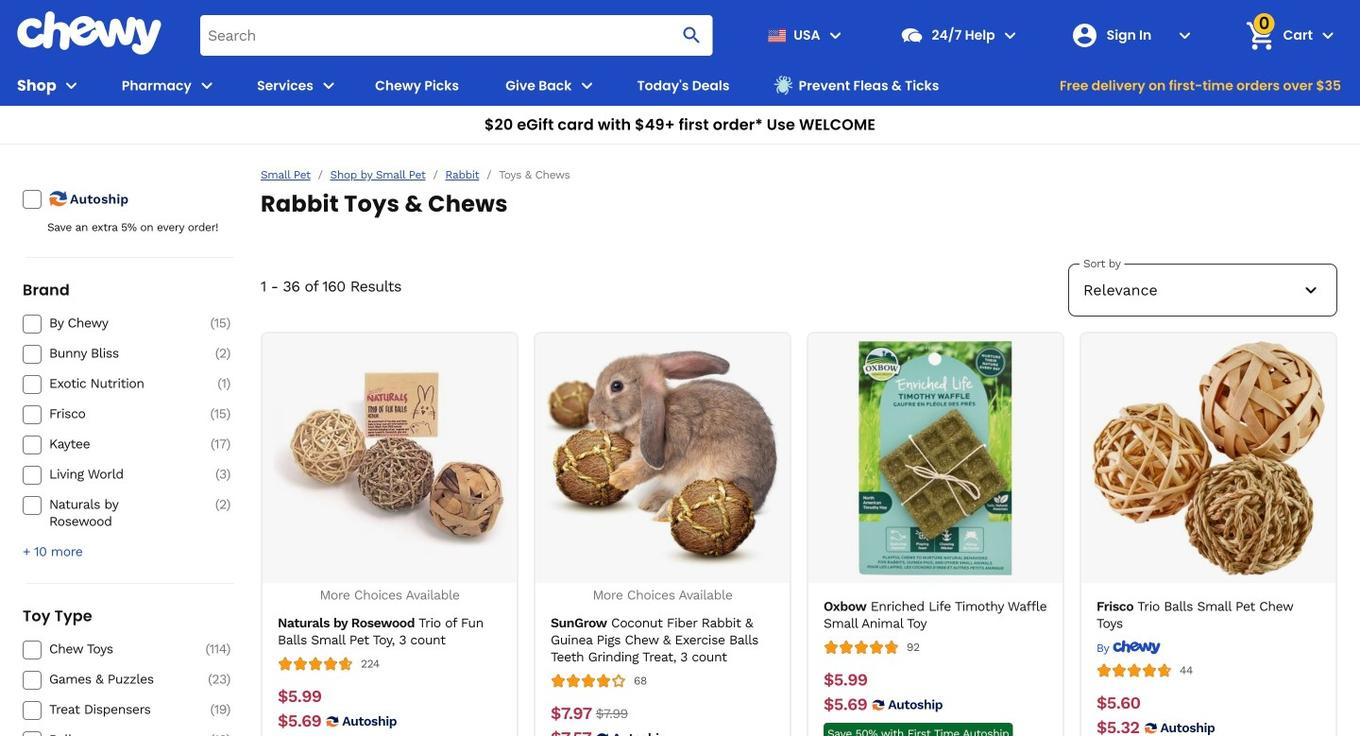 Task type: vqa. For each thing, say whether or not it's contained in the screenshot.
24/7 help
no



Task type: locate. For each thing, give the bounding box(es) containing it.
menu image
[[60, 74, 83, 97]]

Search text field
[[200, 15, 713, 56]]

None text field
[[278, 687, 322, 707], [551, 704, 592, 725], [596, 704, 628, 725], [278, 687, 322, 707], [551, 704, 592, 725], [596, 704, 628, 725]]

None text field
[[824, 670, 868, 691], [1097, 693, 1141, 714], [824, 695, 868, 715], [278, 711, 322, 732], [1097, 718, 1140, 736], [551, 728, 592, 736], [824, 670, 868, 691], [1097, 693, 1141, 714], [824, 695, 868, 715], [278, 711, 322, 732], [1097, 718, 1140, 736], [551, 728, 592, 736]]

chewy home image
[[16, 11, 163, 55]]

chewy support image
[[900, 23, 925, 47]]

chewy image
[[1113, 640, 1161, 655]]

Product search field
[[200, 15, 713, 56]]

change region menu image
[[825, 24, 847, 47]]

naturals by rosewood trio of fun balls small pet toy, 3 count image
[[273, 341, 507, 576]]

pharmacy menu image
[[196, 74, 218, 97]]

site banner
[[0, 0, 1361, 145]]

sungrow coconut fiber rabbit & guinea pigs chew & exercise balls teeth grinding treat, 3 count image
[[546, 341, 780, 576]]



Task type: describe. For each thing, give the bounding box(es) containing it.
account menu image
[[1174, 24, 1197, 47]]

cart menu image
[[1317, 24, 1340, 47]]

help menu image
[[1000, 24, 1022, 47]]

items image
[[1245, 19, 1278, 52]]

give back menu image
[[576, 74, 599, 97]]

submit search image
[[681, 24, 704, 47]]

oxbow enriched life timothy waffle small animal toy image
[[819, 341, 1053, 576]]

menu image
[[317, 74, 340, 97]]



